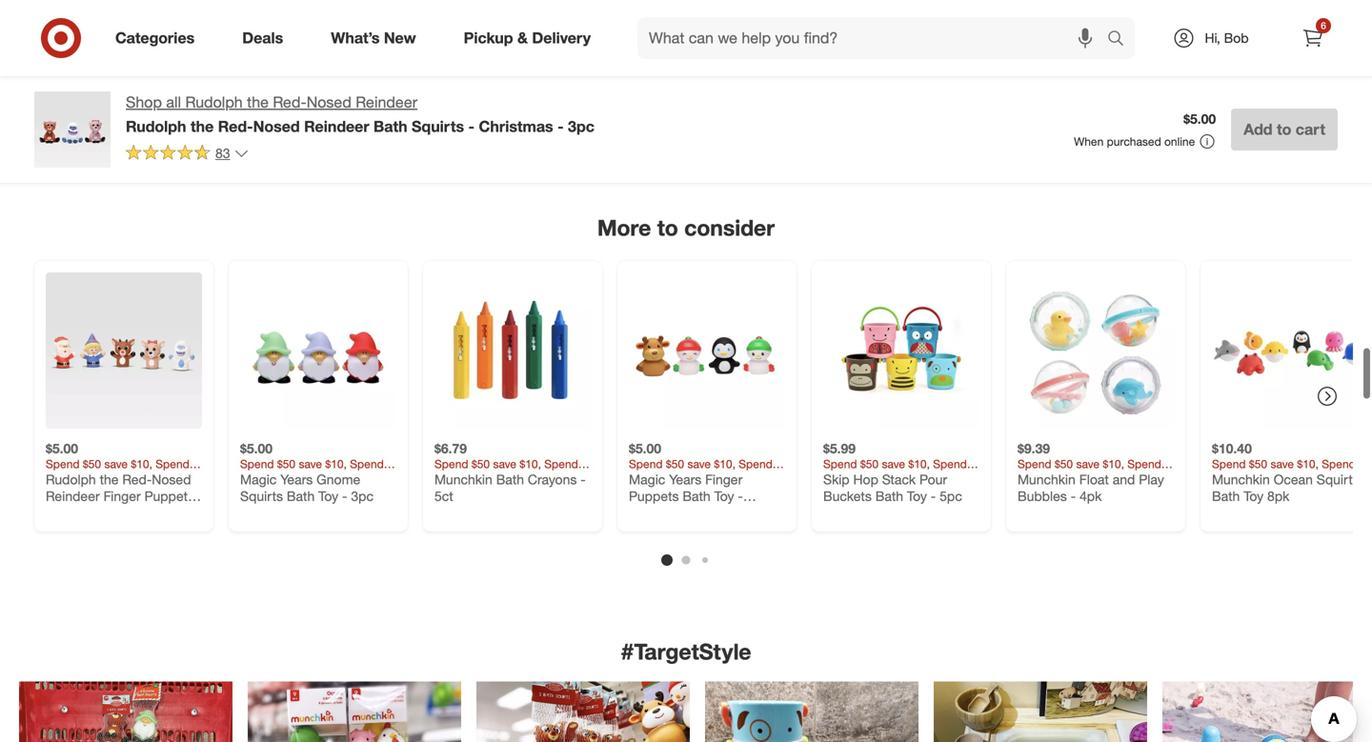 Task type: describe. For each thing, give the bounding box(es) containing it.
shop all rudolph the red-nosed reindeer rudolph the red-nosed reindeer bath squirts - christmas - 3pc
[[126, 93, 595, 136]]

1 horizontal spatial nosed
[[253, 117, 300, 136]]

and
[[1113, 471, 1135, 488]]

hi,
[[1205, 30, 1220, 46]]

1 vertical spatial red-
[[218, 117, 253, 136]]

organza
[[1212, 0, 1262, 7]]

frizz
[[940, 5, 968, 22]]

pro-
[[876, 5, 901, 22]]

1 horizontal spatial the
[[191, 117, 214, 136]]

all
[[166, 93, 181, 111]]

gold
[[1051, 22, 1080, 38]]

munchkin ocean squirts bath toy 8pk image
[[1212, 272, 1368, 429]]

hi, bob
[[1205, 30, 1249, 46]]

$10.40
[[1212, 440, 1252, 457]]

pantene pro-v anti frizz hair mousse for curly hair - 6.6oz link
[[823, 0, 980, 55]]

herbal
[[629, 5, 669, 22]]

what's
[[331, 29, 380, 47]]

stack
[[882, 471, 916, 488]]

cart inside pantene pro-v anti frizz hair mousse for curly hair - 6.6oz add to cart
[[871, 59, 893, 73]]

rooted
[[1038, 5, 1082, 22]]

2pk
[[1086, 5, 1108, 22]]

to inside herbal essences curl hair mousse - 13.6 fl oz/2ct add to cart
[[662, 59, 673, 73]]

be rooted 2pk ballpoint pens gold with black crystal black ink link
[[1018, 0, 1174, 55]]

$5.00 for magic years finger puppets bath toy - christmas - 4pc
[[629, 440, 661, 457]]

delivery
[[532, 29, 591, 47]]

add to cart button for pantene pro-v anti frizz hair mousse for curly hair - 6.6oz
[[823, 51, 902, 81]]

oz/2ct
[[629, 38, 666, 55]]

shop
[[126, 93, 162, 111]]

13.6
[[717, 22, 743, 38]]

pickup & delivery link
[[448, 17, 615, 59]]

christmas inside the magic years finger puppets bath toy - christmas - 4pc
[[629, 504, 690, 521]]

christmas inside rudolph the red-nosed reindeer finger puppets - christmas - 5pc
[[55, 504, 115, 521]]

reindeer inside rudolph the red-nosed reindeer finger puppets - christmas - 5pc
[[46, 488, 100, 504]]

bob
[[1224, 30, 1249, 46]]

- inside munchkin bath crayons - 5ct
[[581, 471, 586, 488]]

more
[[597, 214, 651, 241]]

munchkin ocean squirts bath toy 8pk
[[1212, 471, 1360, 504]]

skip hop stack pour buckets bath toy - 5pc
[[823, 471, 962, 504]]

munchkin for 5ct
[[435, 471, 492, 488]]

bath inside munchkin ocean squirts bath toy 8pk
[[1212, 488, 1240, 504]]

years for puppets
[[669, 471, 702, 488]]

user image by @play.more.mama image
[[934, 682, 1147, 742]]

gnome
[[317, 471, 360, 488]]

&
[[517, 29, 528, 47]]

squirts inside magic years gnome squirts bath toy - 3pc
[[240, 488, 283, 504]]

play
[[1139, 471, 1164, 488]]

3pc inside shop all rudolph the red-nosed reindeer rudolph the red-nosed reindeer bath squirts - christmas - 3pc
[[568, 117, 595, 136]]

0 vertical spatial red-
[[273, 93, 307, 111]]

skip
[[823, 471, 850, 488]]

deals link
[[226, 17, 307, 59]]

munchkin for bubbles
[[1018, 471, 1076, 488]]

- inside skip hop stack pour buckets bath toy - 5pc
[[931, 488, 936, 504]]

What can we help you find? suggestions appear below search field
[[638, 17, 1112, 59]]

when purchased online
[[1074, 134, 1195, 149]]

6.6oz
[[860, 38, 893, 55]]

to inside pantene pro-v anti frizz hair mousse for curly hair - 6.6oz add to cart
[[857, 59, 868, 73]]

finger inside the magic years finger puppets bath toy - christmas - 4pc
[[705, 471, 743, 488]]

add up image of rudolph the red-nosed reindeer bath squirts - christmas - 3pc
[[54, 59, 76, 73]]

$6.79
[[435, 440, 467, 457]]

2 user image by @ohtarget image from the left
[[476, 682, 690, 742]]

magic for magic years gnome squirts bath toy - 3pc
[[240, 471, 277, 488]]

add inside herbal essences curl hair mousse - 13.6 fl oz/2ct add to cart
[[638, 59, 659, 73]]

crystal
[[1018, 38, 1060, 55]]

years for squirts
[[280, 471, 313, 488]]

magic years finger puppets bath toy - christmas - 4pc image
[[629, 272, 785, 429]]

pantene
[[823, 5, 873, 22]]

add inside pantene pro-v anti frizz hair mousse for curly hair - 6.6oz add to cart
[[832, 59, 854, 73]]

essences
[[672, 5, 730, 22]]

cart inside herbal essences curl hair mousse - 13.6 fl oz/2ct add to cart
[[677, 59, 699, 73]]

1 vertical spatial reindeer
[[304, 117, 369, 136]]

add right online
[[1244, 120, 1273, 139]]

4pc
[[702, 504, 725, 521]]

hop
[[853, 471, 879, 488]]

- inside herbal essences curl hair mousse - 13.6 fl oz/2ct add to cart
[[708, 22, 713, 38]]

online
[[1165, 134, 1195, 149]]

new inside organza bow hair barrette - a new day™
[[1285, 7, 1312, 24]]

magic for magic years finger puppets bath toy - christmas - 4pc
[[629, 471, 665, 488]]

herbal essences curl hair mousse - 13.6 fl oz/2ct add to cart
[[629, 5, 758, 73]]

with
[[1084, 22, 1108, 38]]

search
[[1099, 31, 1145, 49]]

for
[[902, 22, 918, 38]]

puppets inside rudolph the red-nosed reindeer finger puppets - christmas - 5pc
[[144, 488, 194, 504]]

user image by @skiphop image
[[705, 682, 919, 742]]

$5.99
[[823, 440, 856, 457]]

bath inside magic years gnome squirts bath toy - 3pc
[[287, 488, 315, 504]]

new inside "what's new" link
[[384, 29, 416, 47]]

add to cart button for herbal essences curl hair mousse - 13.6 fl oz/2ct
[[629, 51, 707, 81]]

curl
[[734, 5, 758, 22]]

- inside the munchkin float and play bubbles - 4pk
[[1071, 488, 1076, 504]]

user image by @livethescottcottage image
[[1163, 682, 1372, 742]]

barrette
[[1212, 7, 1260, 24]]

munchkin for toy
[[1212, 471, 1270, 488]]

deals
[[242, 29, 283, 47]]

toy inside skip hop stack pour buckets bath toy - 5pc
[[907, 488, 927, 504]]

magic years gnome squirts bath toy - 3pc
[[240, 471, 374, 504]]

pickup
[[464, 29, 513, 47]]

magic years gnome squirts bath toy - 3pc image
[[240, 272, 396, 429]]

christmas inside shop all rudolph the red-nosed reindeer rudolph the red-nosed reindeer bath squirts - christmas - 3pc
[[479, 117, 553, 136]]

ocean
[[1274, 471, 1313, 488]]

pour
[[920, 471, 947, 488]]

munchkin float and play bubbles - 4pk
[[1018, 471, 1164, 504]]

search button
[[1099, 17, 1145, 63]]



Task type: locate. For each thing, give the bounding box(es) containing it.
crayons
[[528, 471, 577, 488]]

cart down 6 link
[[1296, 120, 1326, 139]]

1 vertical spatial nosed
[[253, 117, 300, 136]]

years
[[280, 471, 313, 488], [669, 471, 702, 488]]

mousse inside pantene pro-v anti frizz hair mousse for curly hair - 6.6oz add to cart
[[851, 22, 898, 38]]

hair left essences
[[629, 22, 653, 38]]

- inside pantene pro-v anti frizz hair mousse for curly hair - 6.6oz add to cart
[[851, 38, 856, 55]]

2 puppets from the left
[[629, 488, 679, 504]]

2 horizontal spatial nosed
[[307, 93, 351, 111]]

2 vertical spatial nosed
[[152, 471, 191, 488]]

new
[[1285, 7, 1312, 24], [384, 29, 416, 47]]

add down the crystal
[[1026, 59, 1048, 73]]

toy inside the magic years finger puppets bath toy - christmas - 4pc
[[714, 488, 734, 504]]

munchkin float and play bubbles - 4pk image
[[1018, 272, 1174, 429]]

6 link
[[1292, 17, 1334, 59]]

squirts inside shop all rudolph the red-nosed reindeer rudolph the red-nosed reindeer bath squirts - christmas - 3pc
[[412, 117, 464, 136]]

0 horizontal spatial user image by @ohtarget image
[[248, 682, 461, 742]]

purchased
[[1107, 134, 1161, 149]]

0 horizontal spatial christmas
[[55, 504, 115, 521]]

when
[[1074, 134, 1104, 149]]

categories
[[115, 29, 195, 47]]

what's new link
[[315, 17, 440, 59]]

to inside the be rooted 2pk ballpoint pens gold with black crystal black ink add to cart
[[1051, 59, 1062, 73]]

red- inside rudolph the red-nosed reindeer finger puppets - christmas - 5pc
[[122, 471, 152, 488]]

pickup & delivery
[[464, 29, 591, 47]]

1 user image by @ohtarget image from the left
[[248, 682, 461, 742]]

0 vertical spatial reindeer
[[356, 93, 417, 111]]

ink
[[1101, 38, 1118, 55]]

1 vertical spatial new
[[384, 29, 416, 47]]

0 horizontal spatial red-
[[122, 471, 152, 488]]

$5.00 up rudolph the red-nosed reindeer finger puppets - christmas - 5pc
[[46, 440, 78, 457]]

1 horizontal spatial mousse
[[851, 22, 898, 38]]

bath inside skip hop stack pour buckets bath toy - 5pc
[[875, 488, 903, 504]]

0 horizontal spatial years
[[280, 471, 313, 488]]

2 horizontal spatial christmas
[[629, 504, 690, 521]]

1 vertical spatial add to cart
[[1244, 120, 1326, 139]]

christmas
[[479, 117, 553, 136], [55, 504, 115, 521], [629, 504, 690, 521]]

2 vertical spatial rudolph
[[46, 471, 96, 488]]

3pc left 5ct
[[351, 488, 374, 504]]

2 horizontal spatial squirts
[[1317, 471, 1360, 488]]

0 horizontal spatial puppets
[[144, 488, 194, 504]]

rudolph inside rudolph the red-nosed reindeer finger puppets - christmas - 5pc
[[46, 471, 96, 488]]

cart down 6.6oz
[[871, 59, 893, 73]]

organza bow hair barrette - a new day™
[[1212, 0, 1347, 24]]

hair right 'bow'
[[1296, 0, 1321, 7]]

2 munchkin from the left
[[1018, 471, 1076, 488]]

1 horizontal spatial magic
[[629, 471, 665, 488]]

$5.00 for magic years gnome squirts bath toy - 3pc
[[240, 440, 273, 457]]

2 mousse from the left
[[851, 22, 898, 38]]

red-
[[273, 93, 307, 111], [218, 117, 253, 136], [122, 471, 152, 488]]

munchkin bath crayons - 5ct
[[435, 471, 586, 504]]

0 vertical spatial nosed
[[307, 93, 351, 111]]

1 years from the left
[[280, 471, 313, 488]]

$5.00 up online
[[1184, 111, 1216, 127]]

user image by @ohtarget image
[[248, 682, 461, 742], [476, 682, 690, 742]]

magic years finger puppets bath toy - christmas - 4pc
[[629, 471, 743, 521]]

categories link
[[99, 17, 218, 59]]

add to cart button
[[46, 51, 124, 81], [629, 51, 707, 81], [823, 51, 902, 81], [1018, 51, 1096, 81], [1231, 109, 1338, 151]]

1 horizontal spatial 3pc
[[568, 117, 595, 136]]

be
[[1018, 5, 1034, 22]]

1 horizontal spatial red-
[[218, 117, 253, 136]]

cart down herbal essences curl hair mousse - 13.6 fl oz/2ct link
[[677, 59, 699, 73]]

fl
[[746, 22, 753, 38]]

83 link
[[126, 144, 249, 166]]

bubbles
[[1018, 488, 1067, 504]]

1 horizontal spatial puppets
[[629, 488, 679, 504]]

0 horizontal spatial finger
[[103, 488, 141, 504]]

0 horizontal spatial 3pc
[[351, 488, 374, 504]]

bow
[[1266, 0, 1293, 7]]

hair down pantene
[[823, 38, 848, 55]]

be rooted 2pk ballpoint pens gold with black crystal black ink add to cart
[[1018, 5, 1164, 73]]

cart
[[93, 59, 116, 73], [677, 59, 699, 73], [871, 59, 893, 73], [1065, 59, 1088, 73], [1296, 120, 1326, 139]]

-
[[1264, 7, 1269, 24], [708, 22, 713, 38], [851, 38, 856, 55], [468, 117, 475, 136], [558, 117, 564, 136], [581, 471, 586, 488], [342, 488, 347, 504], [738, 488, 743, 504], [931, 488, 936, 504], [1071, 488, 1076, 504], [46, 504, 51, 521], [119, 504, 124, 521], [693, 504, 699, 521]]

3pc
[[568, 117, 595, 136], [351, 488, 374, 504]]

toy inside magic years gnome squirts bath toy - 3pc
[[318, 488, 338, 504]]

1 vertical spatial 3pc
[[351, 488, 374, 504]]

magic right crayons
[[629, 471, 665, 488]]

- inside magic years gnome squirts bath toy - 3pc
[[342, 488, 347, 504]]

magic inside the magic years finger puppets bath toy - christmas - 4pc
[[629, 471, 665, 488]]

3pc inside magic years gnome squirts bath toy - 3pc
[[351, 488, 374, 504]]

2 magic from the left
[[629, 471, 665, 488]]

2 horizontal spatial munchkin
[[1212, 471, 1270, 488]]

0 vertical spatial 3pc
[[568, 117, 595, 136]]

rudolph the red-nosed reindeer finger puppets - christmas - 5pc
[[46, 471, 194, 521]]

$5.00 up the magic years finger puppets bath toy - christmas - 4pc
[[629, 440, 661, 457]]

0 vertical spatial add to cart
[[54, 59, 116, 73]]

0 horizontal spatial the
[[100, 471, 119, 488]]

nosed inside rudolph the red-nosed reindeer finger puppets - christmas - 5pc
[[152, 471, 191, 488]]

squirts inside munchkin ocean squirts bath toy 8pk
[[1317, 471, 1360, 488]]

1 horizontal spatial add to cart
[[1244, 120, 1326, 139]]

add inside the be rooted 2pk ballpoint pens gold with black crystal black ink add to cart
[[1026, 59, 1048, 73]]

3 munchkin from the left
[[1212, 471, 1270, 488]]

cart inside the be rooted 2pk ballpoint pens gold with black crystal black ink add to cart
[[1065, 59, 1088, 73]]

munchkin down $10.40
[[1212, 471, 1270, 488]]

1 puppets from the left
[[144, 488, 194, 504]]

skip hop stack pour buckets bath toy - 5pc image
[[823, 272, 980, 429]]

0 horizontal spatial black
[[1064, 38, 1097, 55]]

2 vertical spatial reindeer
[[46, 488, 100, 504]]

v
[[901, 5, 910, 22]]

finger
[[705, 471, 743, 488], [103, 488, 141, 504]]

#targetstyle
[[621, 638, 751, 665]]

1 horizontal spatial munchkin
[[1018, 471, 1076, 488]]

the
[[247, 93, 269, 111], [191, 117, 214, 136], [100, 471, 119, 488]]

magic
[[240, 471, 277, 488], [629, 471, 665, 488]]

image of rudolph the red-nosed reindeer bath squirts - christmas - 3pc image
[[34, 91, 111, 168]]

5pc
[[940, 488, 962, 504], [128, 504, 151, 521]]

day™
[[1316, 7, 1347, 24]]

black
[[1112, 22, 1145, 38], [1064, 38, 1097, 55]]

1 munchkin from the left
[[435, 471, 492, 488]]

5pc inside skip hop stack pour buckets bath toy - 5pc
[[940, 488, 962, 504]]

years inside magic years gnome squirts bath toy - 3pc
[[280, 471, 313, 488]]

puppets inside the magic years finger puppets bath toy - christmas - 4pc
[[629, 488, 679, 504]]

magic left gnome
[[240, 471, 277, 488]]

0 horizontal spatial add to cart
[[54, 59, 116, 73]]

3pc down delivery
[[568, 117, 595, 136]]

finger inside rudolph the red-nosed reindeer finger puppets - christmas - 5pc
[[103, 488, 141, 504]]

black right with
[[1112, 22, 1145, 38]]

0 horizontal spatial magic
[[240, 471, 277, 488]]

bath inside munchkin bath crayons - 5ct
[[496, 471, 524, 488]]

0 horizontal spatial new
[[384, 29, 416, 47]]

6
[[1321, 20, 1326, 31]]

1 toy from the left
[[318, 488, 338, 504]]

ballpoint
[[1111, 5, 1164, 22]]

0 horizontal spatial 5pc
[[128, 504, 151, 521]]

4pk
[[1080, 488, 1102, 504]]

pens
[[1018, 22, 1048, 38]]

5pc inside rudolph the red-nosed reindeer finger puppets - christmas - 5pc
[[128, 504, 151, 521]]

83
[[215, 145, 230, 161]]

2 years from the left
[[669, 471, 702, 488]]

user image by @allthings_targetbayarea image
[[19, 682, 233, 742]]

float
[[1079, 471, 1109, 488]]

1 vertical spatial rudolph
[[126, 117, 186, 136]]

rudolph the red-nosed reindeer finger puppets - christmas - 5pc image
[[46, 272, 202, 429]]

hair left 6.6oz
[[823, 22, 848, 38]]

anti
[[913, 5, 937, 22]]

toy inside munchkin ocean squirts bath toy 8pk
[[1244, 488, 1264, 504]]

years inside the magic years finger puppets bath toy - christmas - 4pc
[[669, 471, 702, 488]]

munchkin inside munchkin ocean squirts bath toy 8pk
[[1212, 471, 1270, 488]]

cart down gold
[[1065, 59, 1088, 73]]

munchkin inside munchkin bath crayons - 5ct
[[435, 471, 492, 488]]

black left ink
[[1064, 38, 1097, 55]]

1 horizontal spatial years
[[669, 471, 702, 488]]

herbal essences curl hair mousse - 13.6 fl oz/2ct link
[[629, 0, 785, 55]]

add down pantene
[[832, 59, 854, 73]]

0 vertical spatial the
[[247, 93, 269, 111]]

4 toy from the left
[[1244, 488, 1264, 504]]

2 horizontal spatial red-
[[273, 93, 307, 111]]

munchkin down "$6.79"
[[435, 471, 492, 488]]

1 vertical spatial the
[[191, 117, 214, 136]]

magic inside magic years gnome squirts bath toy - 3pc
[[240, 471, 277, 488]]

2 vertical spatial red-
[[122, 471, 152, 488]]

hair inside herbal essences curl hair mousse - 13.6 fl oz/2ct add to cart
[[629, 22, 653, 38]]

add
[[54, 59, 76, 73], [638, 59, 659, 73], [832, 59, 854, 73], [1026, 59, 1048, 73], [1244, 120, 1273, 139]]

munchkin down $9.39
[[1018, 471, 1076, 488]]

2 toy from the left
[[714, 488, 734, 504]]

bath
[[374, 117, 407, 136], [496, 471, 524, 488], [287, 488, 315, 504], [683, 488, 711, 504], [875, 488, 903, 504], [1212, 488, 1240, 504]]

1 horizontal spatial 5pc
[[940, 488, 962, 504]]

puppets
[[144, 488, 194, 504], [629, 488, 679, 504]]

a
[[1273, 7, 1282, 24]]

bath inside the magic years finger puppets bath toy - christmas - 4pc
[[683, 488, 711, 504]]

$5.00 up magic years gnome squirts bath toy - 3pc
[[240, 440, 273, 457]]

1 magic from the left
[[240, 471, 277, 488]]

consider
[[684, 214, 775, 241]]

mousse inside herbal essences curl hair mousse - 13.6 fl oz/2ct add to cart
[[657, 22, 704, 38]]

new right what's in the left of the page
[[384, 29, 416, 47]]

pantene pro-v anti frizz hair mousse for curly hair - 6.6oz add to cart
[[823, 5, 968, 73]]

$5.00 for rudolph the red-nosed reindeer finger puppets - christmas - 5pc
[[46, 440, 78, 457]]

what's new
[[331, 29, 416, 47]]

1 horizontal spatial user image by @ohtarget image
[[476, 682, 690, 742]]

0 horizontal spatial nosed
[[152, 471, 191, 488]]

new right a
[[1285, 7, 1312, 24]]

munchkin bath crayons - 5ct image
[[435, 272, 591, 429]]

3 toy from the left
[[907, 488, 927, 504]]

1 horizontal spatial christmas
[[479, 117, 553, 136]]

1 horizontal spatial squirts
[[412, 117, 464, 136]]

0 horizontal spatial mousse
[[657, 22, 704, 38]]

add to cart button for be rooted 2pk ballpoint pens gold with black crystal black ink
[[1018, 51, 1096, 81]]

hair inside organza bow hair barrette - a new day™
[[1296, 0, 1321, 7]]

cart down categories
[[93, 59, 116, 73]]

curly
[[922, 22, 953, 38]]

add to cart
[[54, 59, 116, 73], [1244, 120, 1326, 139]]

the inside rudolph the red-nosed reindeer finger puppets - christmas - 5pc
[[100, 471, 119, 488]]

1 horizontal spatial finger
[[705, 471, 743, 488]]

1 horizontal spatial black
[[1112, 22, 1145, 38]]

1 mousse from the left
[[657, 22, 704, 38]]

- inside organza bow hair barrette - a new day™
[[1264, 7, 1269, 24]]

mousse
[[657, 22, 704, 38], [851, 22, 898, 38]]

0 horizontal spatial munchkin
[[435, 471, 492, 488]]

organza bow hair barrette - a new day™ link
[[1212, 0, 1368, 24]]

squirts
[[412, 117, 464, 136], [1317, 471, 1360, 488], [240, 488, 283, 504]]

0 vertical spatial rudolph
[[185, 93, 243, 111]]

add down oz/2ct
[[638, 59, 659, 73]]

2 vertical spatial the
[[100, 471, 119, 488]]

2 horizontal spatial the
[[247, 93, 269, 111]]

1 horizontal spatial new
[[1285, 7, 1312, 24]]

5ct
[[435, 488, 453, 504]]

8pk
[[1267, 488, 1290, 504]]

munchkin inside the munchkin float and play bubbles - 4pk
[[1018, 471, 1076, 488]]

0 horizontal spatial squirts
[[240, 488, 283, 504]]

$9.39
[[1018, 440, 1050, 457]]

buckets
[[823, 488, 872, 504]]

$5.00
[[1184, 111, 1216, 127], [46, 440, 78, 457], [240, 440, 273, 457], [629, 440, 661, 457]]

0 vertical spatial new
[[1285, 7, 1312, 24]]

more to consider
[[597, 214, 775, 241]]

bath inside shop all rudolph the red-nosed reindeer rudolph the red-nosed reindeer bath squirts - christmas - 3pc
[[374, 117, 407, 136]]

hair
[[1296, 0, 1321, 7], [629, 22, 653, 38], [823, 22, 848, 38], [823, 38, 848, 55]]



Task type: vqa. For each thing, say whether or not it's contained in the screenshot.


